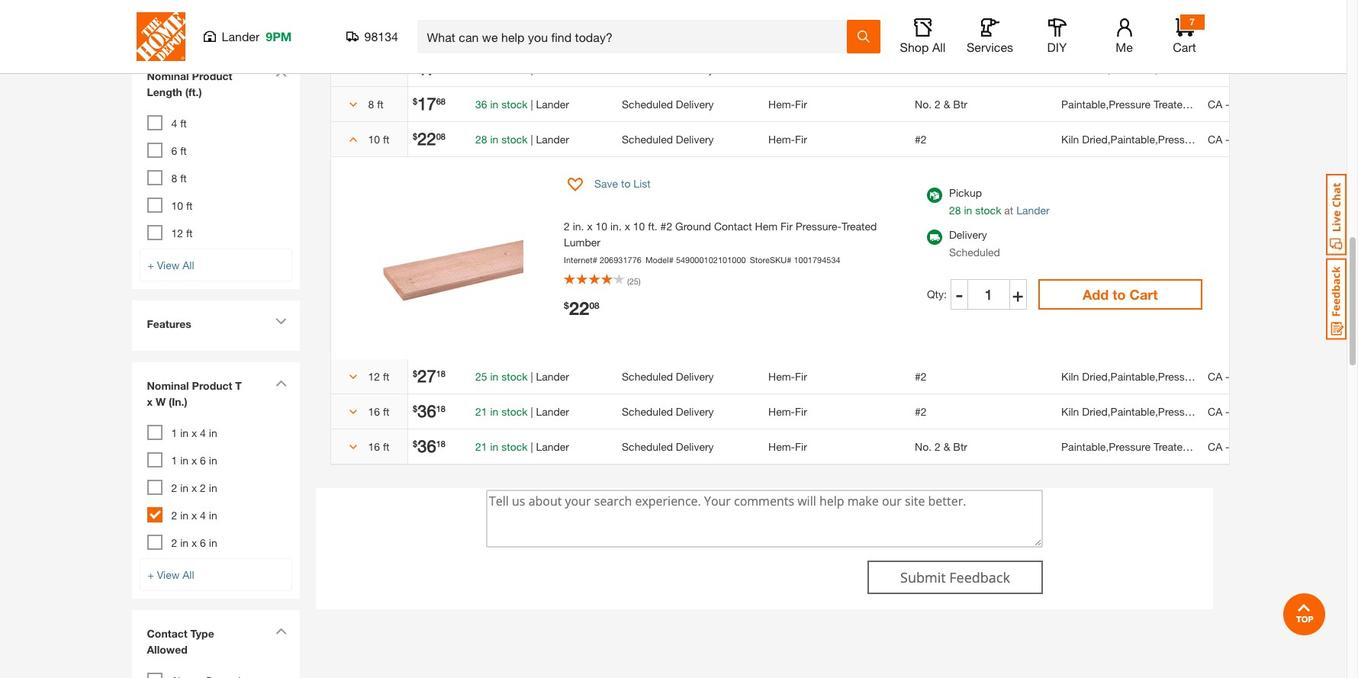 Task type: locate. For each thing, give the bounding box(es) containing it.
8 ft button
[[341, 61, 397, 77], [341, 96, 397, 112]]

2
[[935, 97, 941, 110], [564, 219, 570, 232], [935, 440, 941, 453], [171, 481, 177, 494], [200, 481, 206, 494], [171, 509, 177, 522], [171, 536, 177, 549]]

$
[[413, 96, 417, 106], [413, 131, 417, 141], [564, 300, 569, 311], [413, 368, 417, 378], [413, 403, 417, 413], [413, 438, 417, 448]]

x left w
[[147, 395, 153, 408]]

1 vertical spatial 21 in stock | lander
[[475, 440, 569, 453]]

to for list
[[621, 177, 631, 190]]

nominal down the home depot logo on the top left
[[147, 69, 189, 82]]

1 16 ft button from the top
[[341, 403, 397, 419]]

$ 36 18 for no. 2 & btr
[[413, 436, 445, 456]]

18 inside $ 27 18
[[436, 368, 445, 378]]

21 for #2
[[475, 405, 487, 418]]

16 for #2
[[368, 405, 380, 418]]

- inside button
[[956, 283, 963, 305]]

2 caret image from the top
[[349, 373, 357, 381]]

wood
[[768, 22, 790, 32]]

0 vertical spatial 18
[[436, 368, 445, 378]]

0 vertical spatial $ 36 18
[[413, 401, 445, 421]]

0 vertical spatial 16 ft
[[368, 405, 390, 418]]

2 azole from the top
[[1271, 97, 1298, 110]]

0 horizontal spatial lumber
[[564, 235, 600, 248]]

all down lumber grade
[[932, 40, 946, 54]]

1 vertical spatial all
[[183, 259, 194, 272]]

2 scheduled delivery from the top
[[622, 97, 714, 110]]

0 vertical spatial to
[[621, 177, 631, 190]]

5 scheduled delivery from the top
[[622, 405, 714, 418]]

4 up '6 ft' link
[[171, 117, 177, 130]]

2 $ 36 18 from the top
[[413, 436, 445, 456]]

2 in x 2 in
[[171, 481, 217, 494]]

product inside nominal product t x w (in.)
[[192, 379, 232, 392]]

+ view all link down 12 ft link
[[139, 249, 292, 282]]

98134
[[364, 29, 398, 43]]

0 vertical spatial treated,stainable
[[1154, 97, 1236, 110]]

hem-
[[768, 62, 795, 75], [768, 97, 795, 110], [768, 132, 795, 145], [768, 370, 795, 383], [768, 405, 795, 418], [768, 440, 795, 453]]

lander for #2 16 ft button
[[536, 405, 569, 418]]

12 ft left 27
[[368, 370, 390, 383]]

#2 for 22
[[915, 132, 927, 145]]

1 vertical spatial 25
[[475, 370, 487, 383]]

azole for #2 16 ft button
[[1271, 405, 1298, 418]]

to right add
[[1113, 286, 1126, 303]]

3 | from the top
[[531, 132, 533, 145]]

1 vertical spatial caret image
[[349, 443, 357, 451]]

2 view from the top
[[157, 568, 180, 581]]

& for 17
[[944, 97, 950, 110]]

4 for 2 in x 4 in
[[200, 509, 206, 522]]

$ inside $ 17 68
[[413, 96, 417, 106]]

4 ca from the top
[[1208, 370, 1222, 383]]

&
[[944, 97, 950, 110], [944, 440, 950, 453]]

1 vertical spatial caret image
[[349, 373, 357, 381]]

2 hem- from the top
[[768, 97, 795, 110]]

16 ft button for no. 2 & btr
[[341, 438, 397, 454]]

caret image inside the 8 ft button
[[349, 101, 357, 108]]

$ for #2 16 ft button
[[413, 403, 417, 413]]

nominal for 4 ft
[[147, 69, 189, 82]]

21 in stock | lander for no. 2 & btr
[[475, 440, 569, 453]]

btr for 36
[[953, 440, 967, 453]]

22
[[417, 129, 436, 148], [569, 298, 589, 319]]

caret icon image inside contact type allowed link
[[275, 628, 287, 635]]

pickup right available for pickup 'icon'
[[949, 186, 982, 199]]

1 vertical spatial product
[[192, 69, 232, 82]]

12 left 27
[[368, 370, 380, 383]]

2 18 from the top
[[436, 403, 445, 413]]

1 36 in stock | lander from the top
[[475, 62, 569, 75]]

1 + view all link from the top
[[139, 249, 292, 282]]

paintable,pressure treated,stainable
[[1061, 97, 1236, 110], [1061, 440, 1236, 453]]

6 scheduled delivery from the top
[[622, 440, 714, 453]]

cart right add
[[1130, 286, 1158, 303]]

product for 4 ft
[[192, 69, 232, 82]]

cart
[[1173, 40, 1196, 54], [1130, 286, 1158, 303]]

available for pickup image
[[927, 187, 942, 203]]

services button
[[966, 18, 1014, 55]]

28
[[475, 132, 487, 145], [949, 203, 961, 216]]

in
[[490, 62, 499, 75], [490, 97, 499, 110], [490, 132, 499, 145], [964, 203, 972, 216], [490, 370, 499, 383], [490, 405, 499, 418], [180, 427, 189, 439], [209, 427, 217, 439], [490, 440, 499, 453], [180, 454, 189, 467], [209, 454, 217, 467], [180, 481, 189, 494], [209, 481, 217, 494], [180, 509, 189, 522], [209, 509, 217, 522], [180, 536, 189, 549], [209, 536, 217, 549]]

1 vertical spatial treated,stainable
[[1154, 440, 1236, 453]]

scheduled
[[622, 62, 673, 75], [622, 97, 673, 110], [622, 132, 673, 145], [949, 245, 1000, 258], [622, 370, 673, 383], [622, 405, 673, 418], [622, 440, 673, 453]]

3 caret icon image from the top
[[275, 380, 287, 387]]

0 vertical spatial 36 in stock | lander
[[475, 62, 569, 75]]

caret image for 22
[[349, 136, 357, 143]]

1 horizontal spatial 12
[[368, 370, 380, 383]]

pickup for pickup 28 in stock at lander
[[949, 186, 982, 199]]

None field
[[968, 279, 1009, 309]]

3 copper from the top
[[1233, 132, 1268, 145]]

x down 1 in x 4 in link at the left of page
[[191, 454, 197, 467]]

4 up 2 in x 6 in link
[[200, 509, 206, 522]]

pickup inside pickup 28 in stock at lander
[[949, 186, 982, 199]]

2 16 ft from the top
[[368, 440, 390, 453]]

0 horizontal spatial 25
[[475, 370, 487, 383]]

5 copper from the top
[[1233, 405, 1268, 418]]

0 vertical spatial +
[[148, 259, 154, 272]]

3 hem- from the top
[[768, 132, 795, 145]]

0 vertical spatial 16
[[368, 405, 380, 418]]

no. 2 & btr for 36
[[915, 440, 967, 453]]

1 vertical spatial + view all link
[[139, 559, 292, 591]]

0 vertical spatial 16 ft button
[[341, 403, 397, 419]]

0 horizontal spatial 08
[[436, 131, 445, 141]]

1 down 1 in x 4 in link at the left of page
[[171, 454, 177, 467]]

ft inside 'button'
[[383, 132, 390, 145]]

to left list
[[621, 177, 631, 190]]

10
[[368, 132, 380, 145], [171, 199, 183, 212], [596, 219, 607, 232], [633, 219, 645, 232]]

206931776
[[600, 254, 642, 264]]

lumber up shop all at the right
[[915, 22, 944, 32]]

1 horizontal spatial $ 22 08
[[564, 298, 600, 319]]

1 view from the top
[[157, 259, 180, 272]]

pickup
[[475, 21, 504, 32], [949, 186, 982, 199]]

1 vertical spatial no. 2 & btr
[[915, 440, 967, 453]]

4 up '1 in x 6 in' link
[[200, 427, 206, 439]]

copper for caret icon in 10 ft 'button'
[[1233, 132, 1268, 145]]

x down '1 in x 6 in' link
[[191, 481, 197, 494]]

1 horizontal spatial contact
[[714, 219, 752, 232]]

18 for 12 ft button
[[436, 368, 445, 378]]

2 no. 2 & btr from the top
[[915, 440, 967, 453]]

1 8 ft button from the top
[[341, 61, 397, 77]]

2 & from the top
[[944, 440, 950, 453]]

lumber
[[915, 22, 944, 32], [564, 235, 600, 248]]

28 inside pickup 28 in stock at lander
[[949, 203, 961, 216]]

6 down "4 ft"
[[171, 144, 177, 157]]

cart down the "7" on the right top of the page
[[1173, 40, 1196, 54]]

2 vertical spatial 6
[[200, 536, 206, 549]]

1 paintable,pressure treated,stainable from the top
[[1061, 97, 1236, 110]]

8 ft up 10 ft 'button'
[[368, 97, 384, 110]]

2 treated,stainable from the top
[[1154, 440, 1236, 453]]

5 ca from the top
[[1208, 405, 1222, 418]]

8 down '6 ft' link
[[171, 172, 177, 185]]

1 vertical spatial contact
[[147, 627, 187, 640]]

5 hem- from the top
[[768, 405, 795, 418]]

1 scheduled delivery from the top
[[622, 62, 714, 75]]

nominal up 98134 button
[[349, 9, 380, 19]]

2 copper from the top
[[1233, 97, 1268, 110]]

8 ft button up 10 ft 'button'
[[341, 96, 397, 112]]

2 17 from the top
[[417, 93, 436, 113]]

cart inside button
[[1130, 286, 1158, 303]]

0 vertical spatial 17
[[417, 58, 436, 78]]

16 ft for #2
[[368, 405, 390, 418]]

1 horizontal spatial 10 ft
[[368, 132, 390, 145]]

5 | from the top
[[531, 405, 533, 418]]

10 ft link
[[171, 199, 193, 212]]

0 vertical spatial features
[[1061, 22, 1094, 32]]

22 down $ 17 68
[[417, 129, 436, 148]]

1 & from the top
[[944, 97, 950, 110]]

1 vertical spatial lumber
[[564, 235, 600, 248]]

1 21 from the top
[[475, 405, 487, 418]]

azole for 12 ft button
[[1271, 370, 1298, 383]]

0 vertical spatial 1
[[171, 427, 177, 439]]

2 vertical spatial caret image
[[349, 408, 357, 416]]

at
[[1004, 203, 1013, 216]]

product
[[349, 22, 379, 32], [192, 69, 232, 82], [192, 379, 232, 392]]

x up internet#
[[587, 219, 593, 232]]

1 18 from the top
[[436, 368, 445, 378]]

all
[[932, 40, 946, 54], [183, 259, 194, 272], [183, 568, 194, 581]]

1 vertical spatial 16
[[368, 440, 380, 453]]

(ft.)
[[377, 35, 389, 45], [185, 85, 202, 98]]

btr
[[953, 97, 967, 110], [953, 440, 967, 453]]

|
[[531, 62, 533, 75], [531, 97, 533, 110], [531, 132, 533, 145], [531, 370, 533, 383], [531, 405, 533, 418], [531, 440, 533, 453]]

+ view all for 12 ft
[[148, 259, 194, 272]]

3 scheduled delivery from the top
[[622, 132, 714, 145]]

2 + view all from the top
[[148, 568, 194, 581]]

1 vertical spatial nominal
[[147, 69, 189, 82]]

1 horizontal spatial 12 ft
[[368, 370, 390, 383]]

nominal inside nominal product t x w (in.)
[[147, 379, 189, 392]]

0 vertical spatial all
[[932, 40, 946, 54]]

nominal inside nominal product length (ft.) link
[[147, 69, 189, 82]]

2 ca from the top
[[1208, 97, 1222, 110]]

4 caret icon image from the top
[[275, 628, 287, 635]]

caret icon image for nominal product length (ft.)
[[275, 70, 287, 77]]

4 for 1 in x 4 in
[[200, 427, 206, 439]]

+
[[148, 259, 154, 272], [1012, 283, 1023, 305], [148, 568, 154, 581]]

1 caret image from the top
[[349, 136, 357, 143]]

0 vertical spatial $ 22 08
[[413, 129, 445, 148]]

view down 12 ft link
[[157, 259, 180, 272]]

nominal product length (ft.) up 4 ft link
[[147, 69, 232, 98]]

1 + view all from the top
[[148, 259, 194, 272]]

product left price
[[349, 22, 379, 32]]

lander for the 8 ft button corresponding to #2
[[536, 62, 569, 75]]

contact inside contact type allowed
[[147, 627, 187, 640]]

6 | from the top
[[531, 440, 533, 453]]

12 down 10 ft link
[[171, 227, 183, 240]]

$ 22 08
[[413, 129, 445, 148], [564, 298, 600, 319]]

0 horizontal spatial 10 ft
[[171, 199, 193, 212]]

copper for caret image within the the 8 ft button
[[1233, 97, 1268, 110]]

0 vertical spatial nominal product length (ft.)
[[349, 9, 389, 45]]

in inside pickup 28 in stock at lander
[[964, 203, 972, 216]]

contact up allowed
[[147, 627, 187, 640]]

4 azole from the top
[[1271, 370, 1298, 383]]

2 paintable,pressure treated,stainable from the top
[[1061, 440, 1236, 453]]

2 21 in stock | lander from the top
[[475, 440, 569, 453]]

2 8 ft button from the top
[[341, 96, 397, 112]]

+ view all
[[148, 259, 194, 272], [148, 568, 194, 581]]

1 no. from the top
[[915, 97, 932, 110]]

0 vertical spatial + view all link
[[139, 249, 292, 282]]

x down 2 in x 4 in
[[191, 536, 197, 549]]

6 down 2 in x 4 in
[[200, 536, 206, 549]]

1 no. 2 & btr from the top
[[915, 97, 967, 110]]

1 vertical spatial 22
[[569, 298, 589, 319]]

1 caret icon image from the top
[[275, 70, 287, 77]]

view for 12 ft
[[157, 259, 180, 272]]

0 vertical spatial 22
[[417, 129, 436, 148]]

1 16 from the top
[[368, 405, 380, 418]]

2 vertical spatial 4
[[200, 509, 206, 522]]

3 caret image from the top
[[349, 408, 357, 416]]

3 ca from the top
[[1208, 132, 1222, 145]]

1 16 ft from the top
[[368, 405, 390, 418]]

)
[[639, 276, 641, 286]]

caret image inside 16 ft button
[[349, 443, 357, 451]]

6 hem- from the top
[[768, 440, 795, 453]]

hem- for #2 16 ft button
[[768, 405, 795, 418]]

in. up internet#
[[573, 219, 584, 232]]

product left t
[[192, 379, 232, 392]]

0 vertical spatial 21 in stock | lander
[[475, 405, 569, 418]]

6
[[171, 144, 177, 157], [200, 454, 206, 467], [200, 536, 206, 549]]

0 vertical spatial caret image
[[349, 136, 357, 143]]

features up nominal product t x w (in.) at the bottom left of the page
[[147, 317, 191, 330]]

25 right $ 27 18
[[475, 370, 487, 383]]

1 in. from the left
[[573, 219, 584, 232]]

1 vertical spatial 1
[[171, 454, 177, 467]]

8 ft down 98134 button
[[368, 62, 384, 75]]

3 ca - copper azole from the top
[[1208, 132, 1298, 145]]

8 ft down '6 ft' link
[[171, 172, 187, 185]]

to inside button
[[1113, 286, 1126, 303]]

6 azole from the top
[[1271, 440, 1298, 453]]

to
[[621, 177, 631, 190], [1113, 286, 1126, 303]]

4 copper from the top
[[1233, 370, 1268, 383]]

nominal for 1 in x 4 in
[[147, 379, 189, 392]]

azole for no. 2 & btr's 16 ft button
[[1271, 440, 1298, 453]]

6 ca - copper azole from the top
[[1208, 440, 1298, 453]]

2 no. from the top
[[915, 440, 932, 453]]

0 horizontal spatial contact
[[147, 627, 187, 640]]

5 azole from the top
[[1271, 405, 1298, 418]]

4 hem- from the top
[[768, 370, 795, 383]]

grade
[[946, 22, 969, 32]]

nominal product length (ft.)
[[349, 9, 389, 45], [147, 69, 232, 98]]

2 paintable,pressure from the top
[[1061, 440, 1151, 453]]

copper
[[1233, 62, 1268, 75], [1233, 97, 1268, 110], [1233, 132, 1268, 145], [1233, 370, 1268, 383], [1233, 405, 1268, 418], [1233, 440, 1268, 453]]

ca
[[1208, 62, 1222, 75], [1208, 97, 1222, 110], [1208, 132, 1222, 145], [1208, 370, 1222, 383], [1208, 405, 1222, 418], [1208, 440, 1222, 453]]

-
[[192, 11, 196, 24], [1225, 62, 1230, 75], [1225, 97, 1230, 110], [1225, 132, 1230, 145], [956, 283, 963, 305], [1225, 370, 1230, 383], [1225, 405, 1230, 418], [1225, 440, 1230, 453]]

6 ca from the top
[[1208, 440, 1222, 453]]

1 horizontal spatial lumber
[[915, 22, 944, 32]]

1 vertical spatial 8 ft button
[[341, 96, 397, 112]]

all for nominal product t x w (in.)
[[183, 568, 194, 581]]

1 vertical spatial 12 ft
[[368, 370, 390, 383]]

8 down 98134 button
[[368, 62, 374, 75]]

0 vertical spatial view
[[157, 259, 180, 272]]

shop all
[[900, 40, 946, 54]]

all down 2 in x 6 in
[[183, 568, 194, 581]]

12 inside 12 ft button
[[368, 370, 380, 383]]

1 vertical spatial + view all
[[148, 568, 194, 581]]

hem- for 12 ft button
[[768, 370, 795, 383]]

1 btr from the top
[[953, 97, 967, 110]]

$ 27 18
[[413, 366, 445, 386]]

1 horizontal spatial nominal product length (ft.)
[[349, 9, 389, 45]]

0 vertical spatial no. 2 & btr
[[915, 97, 967, 110]]

4
[[171, 117, 177, 130], [200, 427, 206, 439], [200, 509, 206, 522]]

1 horizontal spatial pickup
[[949, 186, 982, 199]]

1 vertical spatial nominal product length (ft.)
[[147, 69, 232, 98]]

1 down the (in.)
[[171, 427, 177, 439]]

nominal
[[349, 9, 380, 19], [147, 69, 189, 82], [147, 379, 189, 392]]

1 vertical spatial length
[[147, 85, 182, 98]]

2 16 ft button from the top
[[341, 438, 397, 454]]

caret image down 12 ft button
[[349, 443, 357, 451]]

1 vertical spatial 16 ft button
[[341, 438, 397, 454]]

no.
[[915, 97, 932, 110], [915, 440, 932, 453]]

delivery
[[622, 21, 654, 32], [676, 62, 714, 75], [676, 97, 714, 110], [676, 132, 714, 145], [949, 228, 987, 241], [676, 370, 714, 383], [676, 405, 714, 418], [676, 440, 714, 453]]

6 for 2 in x 6 in
[[200, 536, 206, 549]]

6 down 1 in x 4 in link at the left of page
[[200, 454, 206, 467]]

What can we help you find today? search field
[[427, 21, 846, 53]]

#2 inside "2 in. x 10 in. x 10 ft. #2 ground contact hem fir pressure-treated lumber internet# 206931776 model# 549000102101000 storesku# 1001794534"
[[660, 219, 672, 232]]

1 horizontal spatial 25
[[629, 276, 639, 286]]

$ for no. 2 & btr's 16 ft button
[[413, 438, 417, 448]]

2 vertical spatial 8
[[171, 172, 177, 185]]

features
[[1061, 22, 1094, 32], [147, 317, 191, 330]]

caret image for 36
[[349, 408, 357, 416]]

ca for #2 16 ft button
[[1208, 405, 1222, 418]]

caret image
[[349, 136, 357, 143], [349, 373, 357, 381], [349, 408, 357, 416]]

stock
[[501, 62, 528, 75], [501, 97, 528, 110], [501, 132, 528, 145], [975, 203, 1001, 216], [501, 370, 528, 383], [501, 405, 528, 418], [501, 440, 528, 453]]

caret image up 10 ft 'button'
[[349, 101, 357, 108]]

x up '1 in x 6 in' link
[[191, 427, 197, 439]]

all down 12 ft link
[[183, 259, 194, 272]]

2 caret icon image from the top
[[275, 318, 287, 325]]

3 azole from the top
[[1271, 132, 1298, 145]]

$ 22 08 down internet#
[[564, 298, 600, 319]]

9pm
[[266, 29, 292, 43]]

#2
[[915, 62, 927, 75], [915, 132, 927, 145], [660, 219, 672, 232], [915, 370, 927, 383], [915, 405, 927, 418]]

18
[[436, 368, 445, 378], [436, 403, 445, 413], [436, 438, 445, 448]]

08 down internet#
[[589, 300, 600, 311]]

| for #2 16 ft button
[[531, 405, 533, 418]]

all for nominal product length (ft.)
[[183, 259, 194, 272]]

25 down 206931776
[[629, 276, 639, 286]]

4 | from the top
[[531, 370, 533, 383]]

+ for t
[[148, 568, 154, 581]]

pickup right price
[[475, 21, 504, 32]]

0 vertical spatial pickup
[[475, 21, 504, 32]]

8 ft button down 98134 button
[[341, 61, 397, 77]]

36 in stock | lander for #2
[[475, 62, 569, 75]]

caret icon image
[[275, 70, 287, 77], [275, 318, 287, 325], [275, 380, 287, 387], [275, 628, 287, 635]]

25
[[629, 276, 639, 286], [475, 370, 487, 383]]

16 ft button for #2
[[341, 403, 397, 419]]

product down $50
[[192, 69, 232, 82]]

to inside dropdown button
[[621, 177, 631, 190]]

22 down internet#
[[569, 298, 589, 319]]

1 1 from the top
[[171, 427, 177, 439]]

+ button
[[1009, 279, 1027, 309]]

t
[[235, 379, 242, 392]]

2 caret image from the top
[[349, 443, 357, 451]]

scheduled delivery
[[622, 62, 714, 75], [622, 97, 714, 110], [622, 132, 714, 145], [622, 370, 714, 383], [622, 405, 714, 418], [622, 440, 714, 453]]

2 hem-fir from the top
[[768, 97, 807, 110]]

1 21 in stock | lander from the top
[[475, 405, 569, 418]]

delivery inside delivery scheduled
[[949, 228, 987, 241]]

caret image inside 10 ft 'button'
[[349, 136, 357, 143]]

2 btr from the top
[[953, 440, 967, 453]]

view down 2 in x 6 in
[[157, 568, 180, 581]]

0 vertical spatial cart
[[1173, 40, 1196, 54]]

1 treated,stainable from the top
[[1154, 97, 1236, 110]]

2 vertical spatial +
[[148, 568, 154, 581]]

x for 1 in x 4 in
[[191, 427, 197, 439]]

+ view all down 2 in x 6 in
[[148, 568, 194, 581]]

0 vertical spatial length
[[349, 35, 375, 45]]

caret image
[[349, 101, 357, 108], [349, 443, 357, 451]]

shop all button
[[898, 18, 947, 55]]

1 hem-fir from the top
[[768, 62, 807, 75]]

$ 22 08 down $ 17 68
[[413, 129, 445, 148]]

lander for the 8 ft button corresponding to no. 2 & btr
[[536, 97, 569, 110]]

contact left hem
[[714, 219, 752, 232]]

0 vertical spatial + view all
[[148, 259, 194, 272]]

azole
[[1271, 62, 1298, 75], [1271, 97, 1298, 110], [1271, 132, 1298, 145], [1271, 370, 1298, 383], [1271, 405, 1298, 418], [1271, 440, 1298, 453]]

1 $ 36 18 from the top
[[413, 401, 445, 421]]

treated,stainable
[[1154, 97, 1236, 110], [1154, 440, 1236, 453]]

0 vertical spatial contact
[[714, 219, 752, 232]]

#2 for 36
[[915, 405, 927, 418]]

copper for 36 caret icon
[[1233, 405, 1268, 418]]

2 in. x 10 in. x 10 ft. #2 ground contact hem fir pressure-treated lumber image
[[371, 191, 524, 344]]

add to cart button
[[1038, 279, 1202, 309]]

$ inside $ 27 18
[[413, 368, 417, 378]]

0 horizontal spatial to
[[621, 177, 631, 190]]

x up 2 in x 6 in link
[[191, 509, 197, 522]]

1 caret image from the top
[[349, 101, 357, 108]]

+ view all link down 2 in x 6 in link
[[139, 559, 292, 591]]

scheduled delivery for no. 2 & btr's 16 ft button
[[622, 440, 714, 453]]

2 16 from the top
[[368, 440, 380, 453]]

1 ca - copper azole from the top
[[1208, 62, 1298, 75]]

in. up 206931776
[[610, 219, 622, 232]]

1 horizontal spatial 28
[[949, 203, 961, 216]]

2 vertical spatial product
[[192, 379, 232, 392]]

08 down $ 17 68
[[436, 131, 445, 141]]

21
[[475, 405, 487, 418], [475, 440, 487, 453]]

1 | from the top
[[531, 62, 533, 75]]

2 vertical spatial 18
[[436, 438, 445, 448]]

0 vertical spatial 12
[[171, 227, 183, 240]]

1 horizontal spatial cart
[[1173, 40, 1196, 54]]

caret image inside 12 ft button
[[349, 373, 357, 381]]

hem- for the 8 ft button corresponding to #2
[[768, 62, 795, 75]]

4 scheduled delivery from the top
[[622, 370, 714, 383]]

1 horizontal spatial in.
[[610, 219, 622, 232]]

1 vertical spatial &
[[944, 440, 950, 453]]

copper for caret icon in 12 ft button
[[1233, 370, 1268, 383]]

caret icon image inside nominal product length (ft.) link
[[275, 70, 287, 77]]

x for 2 in x 6 in
[[191, 536, 197, 549]]

no. for 36
[[915, 440, 932, 453]]

0 vertical spatial paintable,pressure
[[1061, 97, 1151, 110]]

lander 9pm
[[222, 29, 292, 43]]

12 ft down 10 ft link
[[171, 227, 193, 240]]

caret icon image inside features "link"
[[275, 318, 287, 325]]

28 in stock | lander
[[475, 132, 569, 145]]

2 vertical spatial all
[[183, 568, 194, 581]]

nominal product length (ft.) left price
[[349, 9, 389, 45]]

1 vertical spatial 6
[[200, 454, 206, 467]]

6 copper from the top
[[1233, 440, 1268, 453]]

type
[[190, 627, 214, 640]]

1 horizontal spatial length
[[349, 35, 375, 45]]

8 up 10 ft 'button'
[[368, 97, 374, 110]]

0 vertical spatial no.
[[915, 97, 932, 110]]

10 ft inside 10 ft 'button'
[[368, 132, 390, 145]]

scheduled delivery for #2 16 ft button
[[622, 405, 714, 418]]

#2 for 27
[[915, 370, 927, 383]]

+ view all down 12 ft link
[[148, 259, 194, 272]]

4 hem-fir from the top
[[768, 370, 807, 383]]

features up diy
[[1061, 22, 1094, 32]]

8 ft
[[368, 62, 384, 75], [368, 97, 384, 110], [171, 172, 187, 185]]

4 ca - copper azole from the top
[[1208, 370, 1298, 383]]

8
[[368, 62, 374, 75], [368, 97, 374, 110], [171, 172, 177, 185]]

1 vertical spatial to
[[1113, 286, 1126, 303]]

treatment
[[1243, 22, 1279, 32]]

add
[[1083, 286, 1109, 303]]

1 vertical spatial 36 in stock | lander
[[475, 97, 569, 110]]

3 18 from the top
[[436, 438, 445, 448]]

1 horizontal spatial 22
[[569, 298, 589, 319]]

16 ft button
[[341, 403, 397, 419], [341, 438, 397, 454]]

0 horizontal spatial 12 ft
[[171, 227, 193, 240]]

treated,stainable for 17
[[1154, 97, 1236, 110]]

1 17 from the top
[[417, 58, 436, 78]]

2 21 from the top
[[475, 440, 487, 453]]

1 vertical spatial paintable,pressure treated,stainable
[[1061, 440, 1236, 453]]

0 horizontal spatial $ 22 08
[[413, 129, 445, 148]]

pressure-
[[796, 219, 842, 232]]

4 ft link
[[171, 117, 187, 130]]

list
[[634, 177, 651, 190]]

2 + view all link from the top
[[139, 559, 292, 591]]

1 paintable,pressure from the top
[[1061, 97, 1151, 110]]

21 in stock | lander for #2
[[475, 405, 569, 418]]

x for 1 in x 6 in
[[191, 454, 197, 467]]

16 ft for no. 2 & btr
[[368, 440, 390, 453]]

2 1 from the top
[[171, 454, 177, 467]]

nominal up w
[[147, 379, 189, 392]]

caret icon image inside nominal product t x w (in.) link
[[275, 380, 287, 387]]

12 ft
[[171, 227, 193, 240], [368, 370, 390, 383]]

1 vertical spatial 16 ft
[[368, 440, 390, 453]]

lumber up internet#
[[564, 235, 600, 248]]

2 vertical spatial nominal
[[147, 379, 189, 392]]

paintable,pressure
[[1061, 97, 1151, 110], [1061, 440, 1151, 453]]

x left ft.
[[625, 219, 630, 232]]

1 vertical spatial 17
[[417, 93, 436, 113]]



Task type: vqa. For each thing, say whether or not it's contained in the screenshot.
world's
no



Task type: describe. For each thing, give the bounding box(es) containing it.
me
[[1116, 40, 1133, 54]]

1 in x 6 in
[[171, 454, 217, 467]]

12 ft inside button
[[368, 370, 390, 383]]

1 copper from the top
[[1233, 62, 1268, 75]]

services
[[967, 40, 1013, 54]]

8 ft button for no. 2 & btr
[[341, 96, 397, 112]]

0 vertical spatial 6
[[171, 144, 177, 157]]

1 in x 6 in link
[[171, 454, 217, 467]]

length inside nominal product length (ft.) link
[[147, 85, 182, 98]]

18 for #2 16 ft button
[[436, 403, 445, 413]]

6 hem-fir from the top
[[768, 440, 807, 453]]

stock inside pickup 28 in stock at lander
[[975, 203, 1001, 216]]

caret image for 17
[[349, 101, 357, 108]]

btr for 17
[[953, 97, 967, 110]]

features inside features "link"
[[147, 317, 191, 330]]

0 vertical spatial 28
[[475, 132, 487, 145]]

product for 1 in x 4 in
[[192, 379, 232, 392]]

2 vertical spatial 8 ft
[[171, 172, 187, 185]]

- button
[[951, 279, 968, 309]]

(in.)
[[169, 395, 187, 408]]

cart 7
[[1173, 16, 1196, 54]]

0 vertical spatial 12 ft
[[171, 227, 193, 240]]

| for 10 ft 'button'
[[531, 132, 533, 145]]

caret icon image for features
[[275, 318, 287, 325]]

hem- for 10 ft 'button'
[[768, 132, 795, 145]]

1 in x 4 in
[[171, 427, 217, 439]]

lander for 12 ft button
[[536, 370, 569, 383]]

0 vertical spatial (ft.)
[[377, 35, 389, 45]]

21 for no. 2 & btr
[[475, 440, 487, 453]]

12 ft link
[[171, 227, 193, 240]]

me button
[[1100, 18, 1149, 55]]

5 hem-fir from the top
[[768, 405, 807, 418]]

10 inside 'button'
[[368, 132, 380, 145]]

5 ca - copper azole from the top
[[1208, 405, 1298, 418]]

species
[[793, 22, 823, 32]]

features link
[[139, 308, 292, 343]]

1 horizontal spatial features
[[1061, 22, 1094, 32]]

lumber inside "2 in. x 10 in. x 10 ft. #2 ground contact hem fir pressure-treated lumber internet# 206931776 model# 549000102101000 storesku# 1001794534"
[[564, 235, 600, 248]]

hem- for no. 2 & btr's 16 ft button
[[768, 440, 795, 453]]

3 hem-fir from the top
[[768, 132, 807, 145]]

+ view all link for 2 in x 6 in
[[139, 559, 292, 591]]

12 ft button
[[341, 368, 397, 384]]

paintable,pressure treated,stainable for 17
[[1061, 97, 1236, 110]]

x inside nominal product t x w (in.)
[[147, 395, 153, 408]]

save to list
[[594, 177, 651, 190]]

scheduled delivery for 12 ft button
[[622, 370, 714, 383]]

2 ca - copper azole from the top
[[1208, 97, 1298, 110]]

pickup 28 in stock at lander
[[949, 186, 1050, 216]]

no. 2 & btr for 17
[[915, 97, 967, 110]]

shop
[[900, 40, 929, 54]]

1 for 1 in x 6 in
[[171, 454, 177, 467]]

1 vertical spatial 8 ft
[[368, 97, 384, 110]]

feedback link image
[[1326, 258, 1347, 340]]

0 vertical spatial 25
[[629, 276, 639, 286]]

25 in stock | lander
[[475, 370, 569, 383]]

copper for caret image within 16 ft button
[[1233, 440, 1268, 453]]

1 vertical spatial 8
[[368, 97, 374, 110]]

1 in x 4 in link
[[171, 427, 217, 439]]

lumber grade
[[915, 22, 969, 32]]

treated,stainable for 36
[[1154, 440, 1236, 453]]

2 in. x 10 in. x 10 ft. #2 ground contact hem fir pressure-treated lumber internet# 206931776 model# 549000102101000 storesku# 1001794534
[[564, 219, 880, 264]]

storesku#
[[750, 254, 792, 264]]

0 vertical spatial 4
[[171, 117, 177, 130]]

ca for no. 2 & btr's 16 ft button
[[1208, 440, 1222, 453]]

ca for 10 ft 'button'
[[1208, 132, 1222, 145]]

2 in x 6 in
[[171, 536, 217, 549]]

& for 36
[[944, 440, 950, 453]]

hem
[[755, 219, 778, 232]]

wood species
[[768, 22, 823, 32]]

caret icon image for contact type allowed
[[275, 628, 287, 635]]

0 vertical spatial 8 ft
[[368, 62, 384, 75]]

$40 - $50 link
[[171, 11, 217, 24]]

6 ft link
[[171, 144, 187, 157]]

lander for 10 ft 'button'
[[536, 132, 569, 145]]

0 horizontal spatial nominal product length (ft.)
[[147, 69, 232, 98]]

treated
[[841, 219, 877, 232]]

nominal product length (ft.) link
[[139, 60, 292, 111]]

1001794534
[[794, 254, 841, 264]]

ground
[[675, 219, 711, 232]]

contact type allowed link
[[139, 618, 292, 669]]

$ 36 18 for #2
[[413, 401, 445, 421]]

hem- for the 8 ft button corresponding to no. 2 & btr
[[768, 97, 795, 110]]

fir inside "2 in. x 10 in. x 10 ft. #2 ground contact hem fir pressure-treated lumber internet# 206931776 model# 549000102101000 storesku# 1001794534"
[[781, 219, 793, 232]]

4 ft
[[171, 117, 187, 130]]

azole for 10 ft 'button'
[[1271, 132, 1298, 145]]

pickup for pickup
[[475, 21, 504, 32]]

1 for 1 in x 4 in
[[171, 427, 177, 439]]

+ inside button
[[1012, 283, 1023, 305]]

x for 2 in x 2 in
[[191, 481, 197, 494]]

0 vertical spatial 8
[[368, 62, 374, 75]]

1 vertical spatial 10 ft
[[171, 199, 193, 212]]

2 in x 6 in link
[[171, 536, 217, 549]]

pressure
[[1208, 22, 1241, 32]]

to for cart
[[1113, 286, 1126, 303]]

$ for 12 ft button
[[413, 368, 417, 378]]

18 for no. 2 & btr's 16 ft button
[[436, 438, 445, 448]]

2 in. x 10 in. x 10 ft. #2 ground contact hem fir pressure-treated lumber link
[[564, 219, 880, 248]]

2 in x 4 in link
[[171, 509, 217, 522]]

contact inside "2 in. x 10 in. x 10 ft. #2 ground contact hem fir pressure-treated lumber internet# 206931776 model# 549000102101000 storesku# 1001794534"
[[714, 219, 752, 232]]

1 horizontal spatial 08
[[589, 300, 600, 311]]

paintable,pressure treated,stainable for 36
[[1061, 440, 1236, 453]]

$50
[[199, 11, 217, 24]]

1 azole from the top
[[1271, 62, 1298, 75]]

save to list button
[[564, 172, 651, 195]]

0 horizontal spatial 12
[[171, 227, 183, 240]]

price
[[413, 22, 432, 32]]

2 | from the top
[[531, 97, 533, 110]]

2 inside "2 in. x 10 in. x 10 ft. #2 ground contact hem fir pressure-treated lumber internet# 206931776 model# 549000102101000 storesku# 1001794534"
[[564, 219, 570, 232]]

16 for no. 2 & btr
[[368, 440, 380, 453]]

lander inside pickup 28 in stock at lander
[[1016, 203, 1050, 216]]

98134 button
[[346, 29, 399, 44]]

nominal product t x w (in.) link
[[139, 370, 292, 421]]

lander link
[[1016, 203, 1050, 216]]

| for no. 2 & btr's 16 ft button
[[531, 440, 533, 453]]

live chat image
[[1326, 174, 1347, 256]]

x for 2 in x 4 in
[[191, 509, 197, 522]]

all inside shop all button
[[932, 40, 946, 54]]

8 ft link
[[171, 172, 187, 185]]

549000102101000
[[676, 254, 746, 264]]

caret icon image for nominal product t x w (in.)
[[275, 380, 287, 387]]

delivery scheduled
[[949, 228, 1000, 258]]

model#
[[645, 254, 674, 264]]

6 ft
[[171, 144, 187, 157]]

contact type allowed
[[147, 627, 214, 656]]

$ for 10 ft 'button'
[[413, 131, 417, 141]]

7
[[1190, 16, 1195, 27]]

1 vertical spatial (ft.)
[[185, 85, 202, 98]]

diy button
[[1033, 18, 1082, 55]]

qty:
[[927, 288, 950, 301]]

paintable,pressure for 36
[[1061, 440, 1151, 453]]

pressure treatment chemical
[[1208, 22, 1315, 32]]

add to cart
[[1083, 286, 1158, 303]]

x for 2 in. x 10 in. x 10 ft. #2 ground contact hem fir pressure-treated lumber internet# 206931776 model# 549000102101000 storesku# 1001794534
[[587, 219, 593, 232]]

$ 17 68
[[413, 93, 445, 113]]

( 25 )
[[627, 276, 641, 286]]

0 vertical spatial product
[[349, 22, 379, 32]]

2 in x 4 in
[[171, 509, 217, 522]]

caret image for 36
[[349, 443, 357, 451]]

view for 2 in x 6 in
[[157, 568, 180, 581]]

68
[[436, 96, 445, 106]]

1 ca from the top
[[1208, 62, 1222, 75]]

nominal product t x w (in.)
[[147, 379, 242, 408]]

allowed
[[147, 643, 188, 656]]

36 in stock | lander for no. 2 & btr
[[475, 97, 569, 110]]

27
[[417, 366, 436, 386]]

w
[[156, 395, 166, 408]]

diy
[[1047, 40, 1067, 54]]

$40
[[171, 11, 189, 24]]

ca for 12 ft button
[[1208, 370, 1222, 383]]

save
[[594, 177, 618, 190]]

2 in x 2 in link
[[171, 481, 217, 494]]

+ for length
[[148, 259, 154, 272]]

scheduled delivery for 10 ft 'button'
[[622, 132, 714, 145]]

caret image for 27
[[349, 373, 357, 381]]

| for 12 ft button
[[531, 370, 533, 383]]

internet#
[[564, 254, 597, 264]]

8 ft button for #2
[[341, 61, 397, 77]]

0 vertical spatial 08
[[436, 131, 445, 141]]

2 in. from the left
[[610, 219, 622, 232]]

lander for no. 2 & btr's 16 ft button
[[536, 440, 569, 453]]

paintable,pressure for 17
[[1061, 97, 1151, 110]]

0 vertical spatial nominal
[[349, 9, 380, 19]]

10 ft button
[[341, 131, 397, 147]]

6 for 1 in x 6 in
[[200, 454, 206, 467]]

chemical
[[1281, 22, 1315, 32]]

+ view all link for 12 ft
[[139, 249, 292, 282]]

$40 - $50
[[171, 11, 217, 24]]

ft.
[[648, 219, 657, 232]]

the home depot logo image
[[136, 12, 185, 61]]

(
[[627, 276, 629, 286]]

available shipping image
[[927, 229, 942, 245]]



